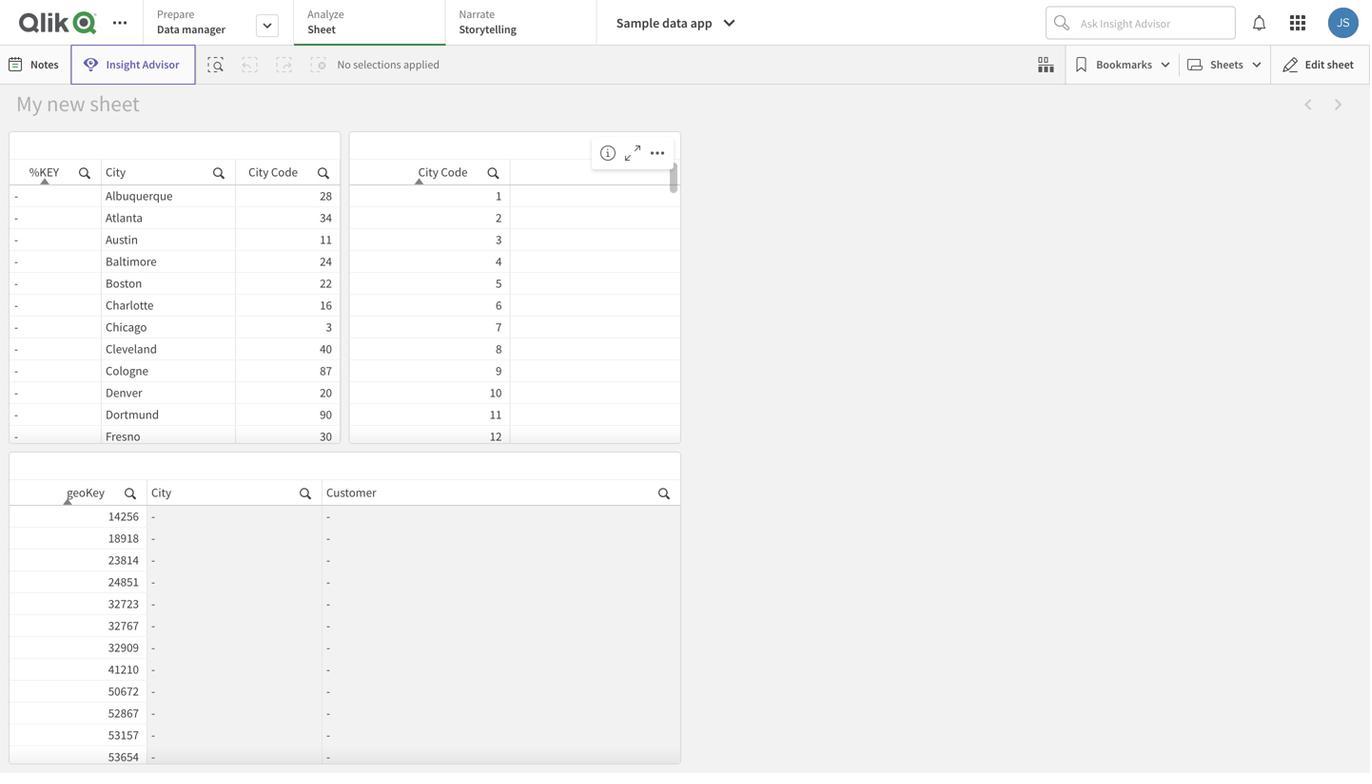 Task type: describe. For each thing, give the bounding box(es) containing it.
34
[[320, 210, 332, 226]]

87
[[320, 363, 332, 379]]

32723
[[108, 596, 139, 612]]

prepare data manager
[[157, 7, 226, 37]]

%key
[[29, 164, 59, 180]]

18918
[[108, 530, 139, 546]]

53654
[[108, 749, 139, 765]]

application containing %key
[[9, 131, 344, 492]]

cologne
[[106, 363, 148, 379]]

1 city code from the left
[[249, 164, 298, 180]]

sample
[[616, 14, 660, 31]]

sheets button
[[1184, 49, 1266, 80]]

edit sheet
[[1305, 57, 1354, 72]]

28
[[320, 188, 332, 204]]

baltimore
[[106, 254, 157, 269]]

41210
[[108, 662, 139, 677]]

selections tool image
[[1038, 57, 1054, 72]]

2
[[496, 210, 502, 226]]

narrate storytelling
[[459, 7, 517, 37]]

sheets
[[1210, 57, 1243, 72]]

smart search image
[[208, 57, 223, 72]]

data
[[157, 22, 180, 37]]

insight
[[106, 57, 140, 72]]

2 code from the left
[[441, 164, 468, 180]]

advisor
[[142, 57, 179, 72]]

grid for application containing city code
[[350, 160, 680, 492]]

grid for application containing %key
[[10, 160, 344, 492]]

fresno
[[106, 429, 140, 444]]

storytelling
[[459, 22, 517, 37]]

boston
[[106, 275, 142, 291]]

grid for application containing geokey
[[10, 480, 685, 774]]

Ask Insight Advisor text field
[[1077, 8, 1235, 38]]

notes
[[30, 57, 59, 72]]

austin
[[106, 232, 138, 247]]

5
[[496, 275, 502, 291]]

applied
[[403, 57, 440, 72]]

1 code from the left
[[271, 164, 298, 180]]

no
[[337, 57, 351, 72]]

6
[[496, 297, 502, 313]]

9
[[496, 363, 502, 379]]

bookmarks
[[1096, 57, 1152, 72]]

52867
[[108, 706, 139, 721]]

20
[[320, 385, 332, 401]]

edit
[[1305, 57, 1325, 72]]

denver
[[106, 385, 142, 401]]

sheet
[[1327, 57, 1354, 72]]

32909
[[108, 640, 139, 656]]

53157
[[108, 727, 139, 743]]

12
[[490, 429, 502, 444]]

narrate
[[459, 7, 495, 21]]

sample data app
[[616, 14, 712, 31]]



Task type: locate. For each thing, give the bounding box(es) containing it.
search image
[[300, 484, 311, 502]]

search image
[[79, 164, 90, 181], [213, 164, 225, 181], [318, 164, 329, 181], [488, 164, 499, 181], [125, 484, 136, 502], [658, 484, 670, 502]]

1
[[496, 188, 502, 204]]

1 vertical spatial 3
[[326, 319, 332, 335]]

3 up 4
[[496, 232, 502, 247]]

1 horizontal spatial 11
[[490, 407, 502, 422]]

0 vertical spatial 11
[[320, 232, 332, 247]]

app
[[690, 14, 712, 31]]

-
[[14, 188, 18, 204], [14, 210, 18, 226], [14, 232, 18, 247], [14, 254, 18, 269], [14, 275, 18, 291], [14, 297, 18, 313], [14, 319, 18, 335], [14, 341, 18, 357], [14, 363, 18, 379], [14, 385, 18, 401], [14, 407, 18, 422], [14, 429, 18, 444], [151, 509, 155, 524], [326, 509, 330, 524], [151, 530, 155, 546], [326, 530, 330, 546], [151, 552, 155, 568], [326, 552, 330, 568], [151, 574, 155, 590], [326, 574, 330, 590], [151, 596, 155, 612], [326, 596, 330, 612], [151, 618, 155, 634], [326, 618, 330, 634], [151, 640, 155, 656], [326, 640, 330, 656], [151, 662, 155, 677], [326, 662, 330, 677], [151, 684, 155, 699], [326, 684, 330, 699], [151, 706, 155, 721], [326, 706, 330, 721], [151, 727, 155, 743], [326, 727, 330, 743], [151, 749, 155, 765], [326, 749, 330, 765]]

50672
[[108, 684, 139, 699]]

tab list
[[143, 0, 597, 48]]

analyze
[[308, 7, 344, 21]]

0 horizontal spatial 3
[[326, 319, 332, 335]]

chicago
[[106, 319, 147, 335]]

7
[[496, 319, 502, 335]]

geokey
[[67, 485, 105, 500]]

sample data app button
[[605, 8, 749, 38]]

11 up 24
[[320, 232, 332, 247]]

cleveland
[[106, 341, 157, 357]]

3
[[496, 232, 502, 247], [326, 319, 332, 335]]

14256
[[108, 509, 139, 524]]

10
[[490, 385, 502, 401]]

24
[[320, 254, 332, 269]]

application containing city code
[[349, 131, 681, 492]]

john smith image
[[1328, 8, 1359, 38]]

analyze sheet
[[308, 7, 344, 37]]

16
[[320, 297, 332, 313]]

11
[[320, 232, 332, 247], [490, 407, 502, 422]]

no selections applied
[[337, 57, 440, 72]]

selections
[[353, 57, 401, 72]]

charlotte
[[106, 297, 154, 313]]

city code
[[249, 164, 298, 180], [418, 164, 468, 180]]

32767
[[108, 618, 139, 634]]

grid
[[10, 160, 344, 492], [350, 160, 680, 492], [10, 480, 685, 774]]

3 up 40
[[326, 319, 332, 335]]

1 vertical spatial 11
[[490, 407, 502, 422]]

1 horizontal spatial city code
[[418, 164, 468, 180]]

4
[[496, 254, 502, 269]]

. press space to sort on this column. element
[[510, 160, 680, 185]]

2 city code from the left
[[418, 164, 468, 180]]

application
[[9, 131, 344, 492], [349, 131, 681, 492], [9, 452, 685, 774]]

0 horizontal spatial code
[[271, 164, 298, 180]]

1 horizontal spatial code
[[441, 164, 468, 180]]

0 horizontal spatial 11
[[320, 232, 332, 247]]

manager
[[182, 22, 226, 37]]

albuquerque
[[106, 188, 173, 204]]

insight advisor
[[106, 57, 179, 72]]

notes button
[[4, 49, 66, 80]]

atlanta
[[106, 210, 143, 226]]

90
[[320, 407, 332, 422]]

data
[[662, 14, 688, 31]]

grid containing geokey
[[10, 480, 685, 774]]

8
[[496, 341, 502, 357]]

30
[[320, 429, 332, 444]]

dortmund
[[106, 407, 159, 422]]

tab list inside sample data app application
[[143, 0, 597, 48]]

prepare
[[157, 7, 194, 21]]

0 horizontal spatial city code
[[249, 164, 298, 180]]

24851
[[108, 574, 139, 590]]

bookmarks button
[[1070, 49, 1175, 80]]

1 horizontal spatial 3
[[496, 232, 502, 247]]

0 vertical spatial 3
[[496, 232, 502, 247]]

customer
[[326, 485, 376, 500]]

city
[[106, 164, 126, 180], [249, 164, 269, 180], [418, 164, 438, 180], [151, 485, 171, 500]]

tab list containing prepare
[[143, 0, 597, 48]]

sheet
[[308, 22, 336, 37]]

grid containing %key
[[10, 160, 344, 492]]

edit sheet button
[[1270, 45, 1370, 85]]

sample data app application
[[0, 0, 1370, 774]]

code
[[271, 164, 298, 180], [441, 164, 468, 180]]

application containing geokey
[[9, 452, 685, 774]]

40
[[320, 341, 332, 357]]

insight advisor button
[[71, 45, 195, 85]]

23814
[[108, 552, 139, 568]]

11 down 10
[[490, 407, 502, 422]]

grid containing city code
[[350, 160, 680, 492]]

22
[[320, 275, 332, 291]]



Task type: vqa. For each thing, say whether or not it's contained in the screenshot.


